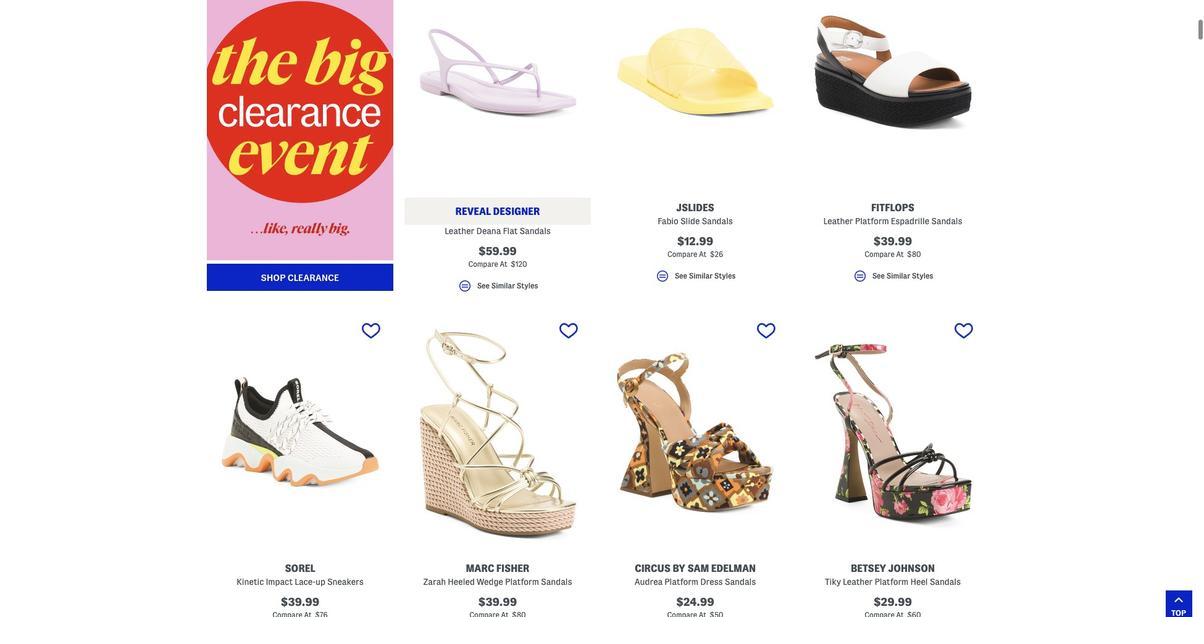 Task type: describe. For each thing, give the bounding box(es) containing it.
kinetic impact lace-up sneakers image
[[207, 315, 394, 549]]

designer
[[493, 206, 540, 217]]

see similar styles inside 'reveal designer leather deana flat sandals $59.99 compare at              $120' element
[[477, 282, 538, 290]]

leather deana flat sandals
[[445, 226, 551, 236]]

platform inside marc fisher zarah heeled wedge platform sandals
[[505, 577, 539, 587]]

sorel kinetic impact lace-up sneakers $39.99 compare at              $76 element
[[207, 315, 394, 617]]

$59.99
[[479, 245, 517, 257]]

top link
[[1166, 591, 1193, 617]]

similar for $39.99
[[887, 272, 911, 280]]

similar inside 'reveal designer leather deana flat sandals $59.99 compare at              $120' element
[[492, 282, 515, 290]]

espadrille
[[892, 216, 930, 226]]

compare for $12.99
[[668, 250, 698, 258]]

$12.99
[[678, 235, 714, 247]]

0 horizontal spatial see similar styles button
[[405, 279, 591, 299]]

$59.99 compare at              $120
[[469, 245, 527, 268]]

marc fisher zarah heeled wedge platform sandals
[[424, 564, 572, 587]]

$12.99 compare at              $26
[[668, 235, 724, 258]]

flat
[[503, 226, 518, 236]]

see inside 'reveal designer leather deana flat sandals $59.99 compare at              $120' element
[[477, 282, 490, 290]]

circus
[[635, 564, 671, 574]]

see similar styles button for $39.99
[[800, 269, 987, 289]]

compare for $39.99
[[865, 250, 895, 258]]

marc
[[466, 564, 495, 574]]

betsey johnson tiky leather platform heel sandals
[[825, 564, 961, 587]]

see similar styles for $12.99
[[675, 272, 736, 280]]

platform inside circus by sam edelman audrea platform dress sandals
[[665, 577, 699, 587]]

see for $12.99
[[675, 272, 688, 280]]

fitflops
[[872, 203, 915, 213]]

wedge
[[477, 577, 504, 587]]

$39.99 inside $39.99 compare at              $80
[[874, 235, 913, 247]]

fabio
[[658, 216, 679, 226]]

betsey
[[851, 564, 887, 574]]

see for $39.99
[[873, 272, 885, 280]]

jslides fabio slide sandals
[[658, 203, 733, 226]]

leather inside fitflops leather platform espadrille sandals
[[824, 216, 854, 226]]

1 vertical spatial leather
[[445, 226, 475, 236]]

reveal designer
[[456, 206, 540, 217]]

circus by sam edelman audrea platform dress sandals
[[635, 564, 756, 587]]

top
[[1172, 608, 1187, 617]]

sandals inside the jslides fabio slide sandals
[[702, 216, 733, 226]]

sorel
[[285, 564, 315, 574]]

similar for $12.99
[[689, 272, 713, 280]]

sandals inside circus by sam edelman audrea platform dress sandals
[[725, 577, 756, 587]]

sandals inside fitflops leather platform espadrille sandals
[[932, 216, 963, 226]]

zarah heeled wedge platform sandals image
[[405, 315, 591, 549]]

marc fisher zarah heeled wedge platform sandals $39.99 compare at              $80 element
[[405, 315, 591, 617]]

heel
[[911, 577, 928, 587]]

sorel kinetic impact lace-up sneakers
[[237, 564, 364, 587]]

jslides
[[677, 203, 715, 213]]

styles inside 'reveal designer leather deana flat sandals $59.99 compare at              $120' element
[[517, 282, 538, 290]]

tiky
[[825, 577, 842, 587]]

betsey johnson tiky leather platform heel sandals $29.99 compare at              $60 element
[[800, 315, 987, 617]]

$26
[[710, 250, 724, 258]]



Task type: vqa. For each thing, say whether or not it's contained in the screenshot.
site search search box
no



Task type: locate. For each thing, give the bounding box(es) containing it.
see similar styles button down $59.99 compare at              $120
[[405, 279, 591, 299]]

similar down $80
[[887, 272, 911, 280]]

similar inside fitflops leather platform espadrille sandals $39.99 compare at              $80 element
[[887, 272, 911, 280]]

$39.99 down wedge
[[479, 596, 517, 608]]

up
[[316, 577, 326, 587]]

2 horizontal spatial see
[[873, 272, 885, 280]]

1 horizontal spatial compare
[[668, 250, 698, 258]]

platform down 'by'
[[665, 577, 699, 587]]

circus by sam edelman audrea platform dress sandals $24.99 compare at              $50 element
[[602, 315, 789, 617]]

johnson
[[889, 564, 936, 574]]

0 horizontal spatial see
[[477, 282, 490, 290]]

$120
[[511, 260, 527, 268]]

2 horizontal spatial similar
[[887, 272, 911, 280]]

$80
[[908, 250, 922, 258]]

sandals
[[702, 216, 733, 226], [932, 216, 963, 226], [520, 226, 551, 236], [541, 577, 572, 587], [725, 577, 756, 587], [930, 577, 961, 587]]

kinetic
[[237, 577, 264, 587]]

see down $12.99 compare at              $26
[[675, 272, 688, 280]]

tiky leather platform heel sandals image
[[800, 315, 987, 549]]

styles down $26
[[715, 272, 736, 280]]

styles for $39.99
[[913, 272, 934, 280]]

2 horizontal spatial see similar styles
[[873, 272, 934, 280]]

$24.99
[[677, 596, 715, 608]]

deana
[[477, 226, 501, 236]]

0 horizontal spatial $39.99
[[281, 596, 320, 608]]

reveal
[[456, 206, 491, 217]]

styles inside fitflops leather platform espadrille sandals $39.99 compare at              $80 element
[[913, 272, 934, 280]]

similar down $120
[[492, 282, 515, 290]]

styles down $120
[[517, 282, 538, 290]]

dress
[[701, 577, 723, 587]]

$39.99 compare at              $80
[[865, 235, 922, 258]]

see similar styles
[[675, 272, 736, 280], [873, 272, 934, 280], [477, 282, 538, 290]]

see down $39.99 compare at              $80
[[873, 272, 885, 280]]

1 horizontal spatial similar
[[689, 272, 713, 280]]

compare inside $12.99 compare at              $26
[[668, 250, 698, 258]]

0 horizontal spatial see similar styles
[[477, 282, 538, 290]]

1 horizontal spatial see similar styles button
[[602, 269, 789, 289]]

1 horizontal spatial styles
[[715, 272, 736, 280]]

1 horizontal spatial see similar styles
[[675, 272, 736, 280]]

see similar styles for $39.99
[[873, 272, 934, 280]]

platform inside fitflops leather platform espadrille sandals
[[856, 216, 890, 226]]

compare inside $39.99 compare at              $80
[[865, 250, 895, 258]]

platform inside betsey johnson tiky leather platform heel sandals
[[875, 577, 909, 587]]

sam
[[688, 564, 710, 574]]

2 vertical spatial leather
[[843, 577, 873, 587]]

audrea platform dress sandals image
[[602, 315, 789, 549]]

$39.99 for sorel
[[281, 596, 320, 608]]

audrea
[[635, 577, 663, 587]]

see similar styles button
[[602, 269, 789, 289], [800, 269, 987, 289], [405, 279, 591, 299]]

2 horizontal spatial see similar styles button
[[800, 269, 987, 289]]

0 horizontal spatial compare
[[469, 260, 499, 268]]

see similar styles down $26
[[675, 272, 736, 280]]

edelman
[[712, 564, 756, 574]]

2 horizontal spatial styles
[[913, 272, 934, 280]]

compare down "$59.99"
[[469, 260, 499, 268]]

similar inside jslides fabio slide sandals $12.99 compare at              $26 element
[[689, 272, 713, 280]]

sandals inside betsey johnson tiky leather platform heel sandals
[[930, 577, 961, 587]]

fitflops leather platform espadrille sandals
[[824, 203, 963, 226]]

jslides fabio slide sandals $12.99 compare at              $26 element
[[602, 0, 789, 289]]

slide
[[681, 216, 700, 226]]

leather inside betsey johnson tiky leather platform heel sandals
[[843, 577, 873, 587]]

fisher
[[497, 564, 530, 574]]

2 horizontal spatial compare
[[865, 250, 895, 258]]

sandals inside marc fisher zarah heeled wedge platform sandals
[[541, 577, 572, 587]]

platform down fitflops at the right of page
[[856, 216, 890, 226]]

compare
[[668, 250, 698, 258], [865, 250, 895, 258], [469, 260, 499, 268]]

zarah
[[424, 577, 446, 587]]

see inside fitflops leather platform espadrille sandals $39.99 compare at              $80 element
[[873, 272, 885, 280]]

see similar styles down $120
[[477, 282, 538, 290]]

by
[[673, 564, 686, 574]]

impact
[[266, 577, 293, 587]]

fabio slide sandals image
[[602, 0, 789, 188]]

sneakers
[[328, 577, 364, 587]]

compare left $80
[[865, 250, 895, 258]]

0 horizontal spatial similar
[[492, 282, 515, 290]]

$39.99 up $80
[[874, 235, 913, 247]]

1 horizontal spatial see
[[675, 272, 688, 280]]

$39.99 down lace-
[[281, 596, 320, 608]]

reveal designer leather deana flat sandals $59.99 compare at              $120 element
[[405, 0, 591, 299]]

$39.99 for marc fisher
[[479, 596, 517, 608]]

platform up $29.99
[[875, 577, 909, 587]]

heeled
[[448, 577, 475, 587]]

1 horizontal spatial $39.99
[[479, 596, 517, 608]]

see similar styles button down $12.99 compare at              $26
[[602, 269, 789, 289]]

see
[[675, 272, 688, 280], [873, 272, 885, 280], [477, 282, 490, 290]]

0 horizontal spatial styles
[[517, 282, 538, 290]]

0 vertical spatial leather
[[824, 216, 854, 226]]

see similar styles inside jslides fabio slide sandals $12.99 compare at              $26 element
[[675, 272, 736, 280]]

compare inside $59.99 compare at              $120
[[469, 260, 499, 268]]

leather platform espadrille sandals image
[[800, 0, 987, 188]]

see down $59.99 compare at              $120
[[477, 282, 490, 290]]

compare down $12.99
[[668, 250, 698, 258]]

leather
[[824, 216, 854, 226], [445, 226, 475, 236], [843, 577, 873, 587]]

wce image
[[207, 0, 394, 291]]

see inside jslides fabio slide sandals $12.99 compare at              $26 element
[[675, 272, 688, 280]]

similar down $26
[[689, 272, 713, 280]]

see similar styles down $80
[[873, 272, 934, 280]]

platform down the fisher
[[505, 577, 539, 587]]

styles
[[715, 272, 736, 280], [913, 272, 934, 280], [517, 282, 538, 290]]

$29.99
[[874, 596, 913, 608]]

$39.99
[[874, 235, 913, 247], [281, 596, 320, 608], [479, 596, 517, 608]]

see similar styles button for $12.99
[[602, 269, 789, 289]]

lace-
[[295, 577, 316, 587]]

platform
[[856, 216, 890, 226], [505, 577, 539, 587], [665, 577, 699, 587], [875, 577, 909, 587]]

fitflops leather platform espadrille sandals $39.99 compare at              $80 element
[[800, 0, 987, 289]]

see similar styles inside fitflops leather platform espadrille sandals $39.99 compare at              $80 element
[[873, 272, 934, 280]]

2 horizontal spatial $39.99
[[874, 235, 913, 247]]

similar
[[689, 272, 713, 280], [887, 272, 911, 280], [492, 282, 515, 290]]

styles inside jslides fabio slide sandals $12.99 compare at              $26 element
[[715, 272, 736, 280]]

see similar styles button down $39.99 compare at              $80
[[800, 269, 987, 289]]

styles down $80
[[913, 272, 934, 280]]

leather deana flat sandals image
[[405, 0, 591, 188]]

styles for $12.99
[[715, 272, 736, 280]]



